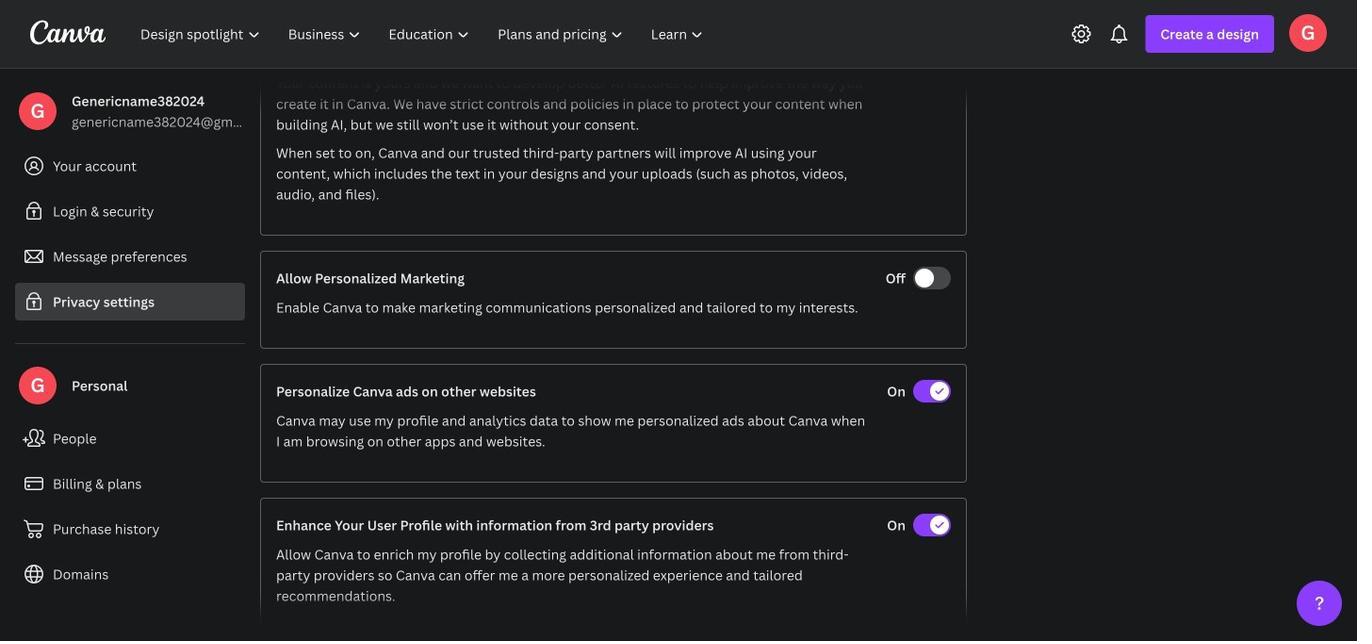 Task type: locate. For each thing, give the bounding box(es) containing it.
genericname382024 image
[[1290, 14, 1328, 52]]

1 vertical spatial genericname382024 image
[[19, 92, 57, 130]]

genericname382024 image
[[1290, 14, 1328, 52], [19, 92, 57, 130], [19, 367, 57, 405]]

0 vertical spatial genericname382024 image
[[1290, 14, 1328, 52]]

1 genericname382024 element from the top
[[19, 92, 57, 130]]

genericname382024 element
[[19, 92, 57, 130], [19, 367, 57, 405]]

0 vertical spatial genericname382024 element
[[19, 92, 57, 130]]

1 vertical spatial genericname382024 element
[[19, 367, 57, 405]]



Task type: vqa. For each thing, say whether or not it's contained in the screenshot.
GENERICNAME382024 element
yes



Task type: describe. For each thing, give the bounding box(es) containing it.
top level navigation element
[[128, 15, 720, 53]]

2 genericname382024 element from the top
[[19, 367, 57, 405]]

2 vertical spatial genericname382024 image
[[19, 367, 57, 405]]



